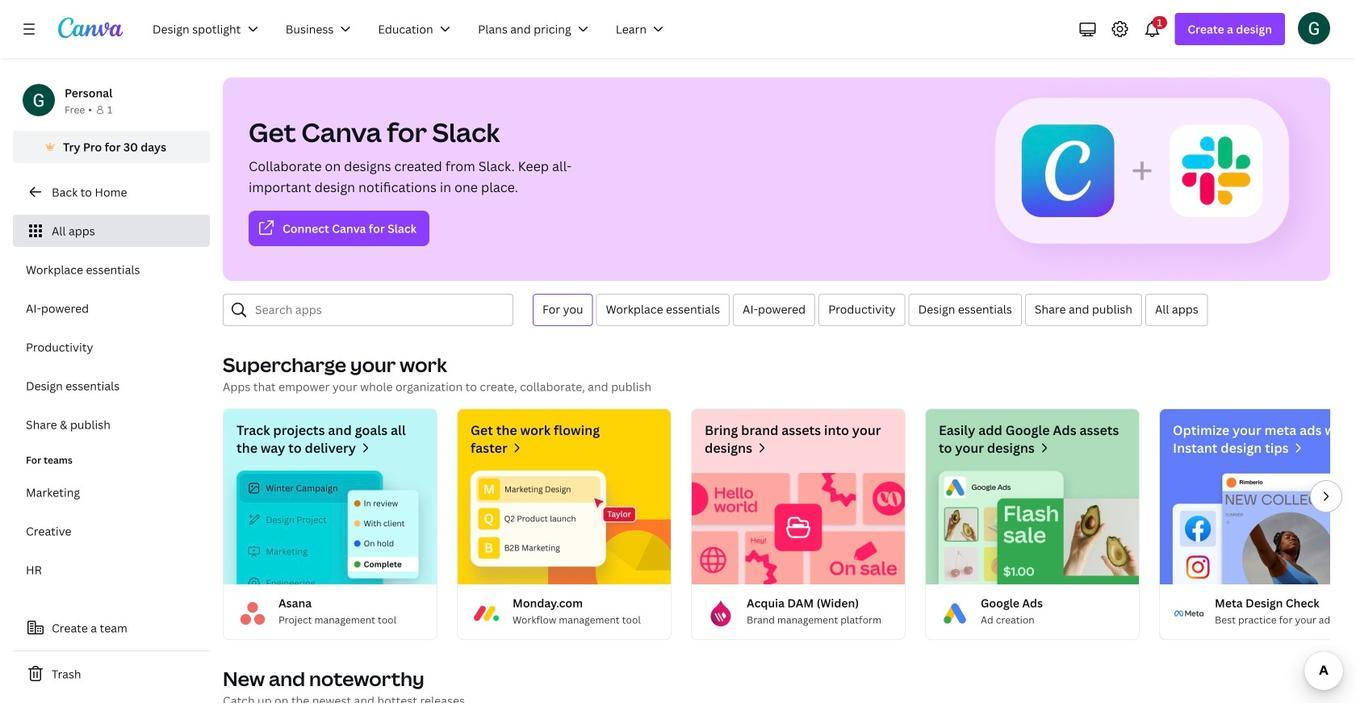 Task type: describe. For each thing, give the bounding box(es) containing it.
acquia dam (widen) image
[[692, 471, 905, 585]]

monday.com image
[[471, 597, 503, 630]]

0 vertical spatial google ads image
[[926, 471, 1139, 585]]

Input field to search for apps search field
[[255, 295, 503, 325]]

an image of the canva logo, a plus sign and the slack logo image
[[988, 78, 1331, 281]]

1 vertical spatial asana image
[[237, 597, 269, 630]]

greg robinson image
[[1298, 12, 1331, 44]]

1 list from the top
[[13, 215, 210, 441]]

0 vertical spatial meta design check image
[[1160, 471, 1356, 585]]

top level navigation element
[[142, 13, 681, 45]]

monday.com image
[[458, 471, 671, 585]]

1 vertical spatial google ads image
[[939, 597, 971, 630]]



Task type: locate. For each thing, give the bounding box(es) containing it.
list
[[13, 215, 210, 441], [13, 476, 210, 625]]

1 vertical spatial meta design check image
[[1173, 597, 1205, 630]]

meta design check image
[[1160, 471, 1356, 585], [1173, 597, 1205, 630]]

google ads image
[[926, 471, 1139, 585], [939, 597, 971, 630]]

0 vertical spatial list
[[13, 215, 210, 441]]

0 vertical spatial asana image
[[224, 471, 437, 585]]

2 list from the top
[[13, 476, 210, 625]]

asana image
[[224, 471, 437, 585], [237, 597, 269, 630]]

acquia dam (widen) image
[[705, 597, 737, 630]]

1 vertical spatial list
[[13, 476, 210, 625]]



Task type: vqa. For each thing, say whether or not it's contained in the screenshot.
an image of the canva logo, a plus sign and the slack logo
yes



